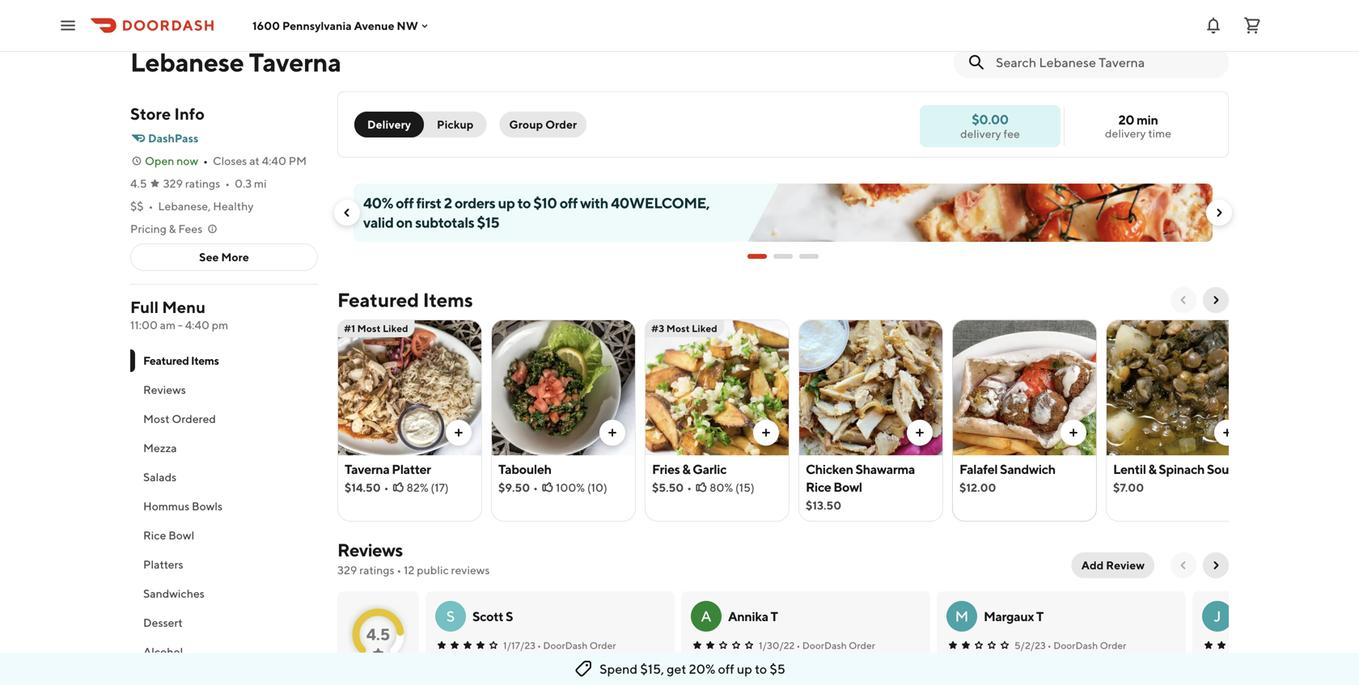Task type: vqa. For each thing, say whether or not it's contained in the screenshot.
the rightmost Taverna
yes



Task type: describe. For each thing, give the bounding box(es) containing it.
a
[[701, 608, 712, 625]]

doordash for s
[[543, 640, 588, 651]]

• left 0.3
[[225, 177, 230, 190]]

now
[[177, 154, 198, 167]]

order methods option group
[[354, 112, 487, 138]]

add item to cart image for falafel sandwich
[[1067, 426, 1080, 439]]

lebanese taverna
[[130, 47, 341, 77]]

annika t
[[728, 609, 778, 624]]

lebanese
[[130, 47, 244, 77]]

• doordash order for s
[[537, 640, 616, 651]]

-
[[178, 318, 183, 332]]

review
[[1106, 559, 1145, 572]]

annika
[[728, 609, 768, 624]]

• right 5/2/23
[[1048, 640, 1052, 651]]

dashpass
[[148, 131, 199, 145]]

dessert button
[[130, 608, 318, 638]]

most inside button
[[143, 412, 170, 426]]

add item to cart image for tabouleh
[[606, 426, 619, 439]]

m
[[955, 608, 969, 625]]

platter
[[392, 462, 431, 477]]

lebanese,
[[158, 199, 211, 213]]

0 horizontal spatial 4.5
[[130, 177, 147, 190]]

nw
[[397, 19, 418, 32]]

bowl inside chicken shawarma rice bowl $13.50
[[834, 479, 862, 495]]

1 horizontal spatial 4.5
[[366, 625, 390, 644]]

garlic
[[693, 462, 727, 477]]

fries & garlic image
[[646, 320, 789, 456]]

1 horizontal spatial off
[[560, 194, 578, 212]]

$14.50
[[345, 481, 381, 494]]

pricing & fees
[[130, 222, 203, 235]]

1 add item to cart image from the left
[[452, 426, 465, 439]]

store info
[[130, 104, 205, 123]]

reviews for reviews 329 ratings • 12 public reviews
[[337, 540, 403, 561]]

open
[[145, 154, 174, 167]]

$5
[[770, 661, 786, 677]]

chicken
[[806, 462, 853, 477]]

fries
[[652, 462, 680, 477]]

• down tabouleh
[[533, 481, 538, 494]]

order inside button
[[545, 118, 577, 131]]

$15,
[[640, 661, 664, 677]]

doordash for a
[[802, 640, 847, 651]]

(15)
[[735, 481, 755, 494]]

store
[[130, 104, 171, 123]]

add item to cart image
[[760, 426, 773, 439]]

add
[[1082, 559, 1104, 572]]

hommus
[[143, 500, 189, 513]]

get
[[667, 661, 686, 677]]

rice bowl button
[[130, 521, 318, 550]]

public
[[417, 564, 449, 577]]

0 vertical spatial 4:40
[[262, 154, 286, 167]]

#1
[[344, 323, 355, 334]]

order for m
[[1100, 640, 1127, 651]]

80% (15)
[[710, 481, 755, 494]]

reviews for reviews
[[143, 383, 186, 396]]

(10)
[[587, 481, 607, 494]]

Delivery radio
[[354, 112, 424, 138]]

open menu image
[[58, 16, 78, 35]]

pricing
[[130, 222, 167, 235]]

1/17/23
[[503, 640, 536, 651]]

dessert
[[143, 616, 183, 629]]

1/30/22
[[759, 640, 795, 651]]

am
[[160, 318, 176, 332]]

$$
[[130, 199, 144, 213]]

chicken shawarma rice bowl image
[[799, 320, 943, 456]]

pm
[[212, 318, 228, 332]]

mi
[[254, 177, 267, 190]]

40welcome,
[[611, 194, 710, 212]]

5/2/23
[[1015, 640, 1046, 651]]

mezza
[[143, 441, 177, 455]]

0 vertical spatial taverna
[[249, 47, 341, 77]]

rice inside chicken shawarma rice bowl $13.50
[[806, 479, 831, 495]]

• down fries & garlic
[[687, 481, 692, 494]]

taverna platter image
[[338, 320, 481, 456]]

previous button of carousel image
[[1177, 294, 1190, 307]]

tabouleh image
[[492, 320, 635, 456]]

fees
[[178, 222, 203, 235]]

0 horizontal spatial off
[[396, 194, 414, 212]]

featured items heading
[[337, 287, 473, 313]]

orders
[[455, 194, 495, 212]]

next image
[[1210, 559, 1223, 572]]

falafel sandwich image
[[953, 320, 1096, 456]]

0.3
[[235, 177, 252, 190]]

& for fees
[[169, 222, 176, 235]]

• doordash order for a
[[796, 640, 875, 651]]

chicken shawarma rice bowl $13.50
[[806, 462, 915, 512]]

taverna platter
[[345, 462, 431, 477]]

2
[[444, 194, 452, 212]]

order for a
[[849, 640, 875, 651]]

329 ratings •
[[163, 177, 230, 190]]

• right "1/30/22"
[[796, 640, 801, 651]]

add item to cart image for lentil & spinach soup
[[1221, 426, 1234, 439]]

chicken shawarma sandwich
[[714, 657, 854, 671]]

20
[[1119, 112, 1135, 127]]

#3
[[651, 323, 664, 334]]

• right $$
[[148, 199, 153, 213]]

hommus bowls button
[[130, 492, 318, 521]]

subtotals
[[415, 214, 474, 231]]

notification bell image
[[1204, 16, 1223, 35]]

delivery inside 20 min delivery time
[[1105, 127, 1146, 140]]

1 horizontal spatial s
[[506, 609, 513, 624]]

alcohol
[[143, 645, 183, 659]]

featured inside heading
[[337, 288, 419, 312]]

at
[[249, 154, 260, 167]]

fries & garlic
[[652, 462, 727, 477]]

1 vertical spatial taverna
[[345, 462, 390, 477]]

order for s
[[590, 640, 616, 651]]

$0.00 delivery fee
[[961, 112, 1020, 140]]

margaux t
[[984, 609, 1044, 624]]

previous image
[[1177, 559, 1190, 572]]

$0.00
[[972, 112, 1009, 127]]

scott
[[473, 609, 503, 624]]

reviews 329 ratings • 12 public reviews
[[337, 540, 490, 577]]

liked for platter
[[383, 323, 408, 334]]

lentil & spinach soup $7.00
[[1113, 462, 1237, 494]]

82% (17)
[[407, 481, 449, 494]]

$15
[[477, 214, 499, 231]]

0 horizontal spatial ratings
[[185, 177, 220, 190]]

t for m
[[1036, 609, 1044, 624]]

doordash for m
[[1054, 640, 1098, 651]]

fee
[[1004, 127, 1020, 140]]

scott s
[[473, 609, 513, 624]]

open now
[[145, 154, 198, 167]]

spend $15, get 20% off up to $5
[[600, 661, 786, 677]]

• right now
[[203, 154, 208, 167]]

see
[[199, 250, 219, 264]]

shawarma
[[754, 657, 805, 671]]

$12.00
[[960, 481, 996, 494]]



Task type: locate. For each thing, give the bounding box(es) containing it.
& right fries
[[682, 462, 690, 477]]

1 vertical spatial featured items
[[143, 354, 219, 367]]

329 inside "reviews 329 ratings • 12 public reviews"
[[337, 564, 357, 577]]

s right scott
[[506, 609, 513, 624]]

0 horizontal spatial doordash
[[543, 640, 588, 651]]

4:40 right - on the top left of page
[[185, 318, 210, 332]]

order
[[545, 118, 577, 131], [590, 640, 616, 651], [849, 640, 875, 651], [1100, 640, 1127, 651]]

bowl down hommus bowls
[[168, 529, 194, 542]]

up up $15
[[498, 194, 515, 212]]

reviews button
[[130, 375, 318, 405]]

order right group
[[545, 118, 577, 131]]

liked down featured items heading
[[383, 323, 408, 334]]

& inside pricing & fees button
[[169, 222, 176, 235]]

& left 'fees'
[[169, 222, 176, 235]]

off
[[396, 194, 414, 212], [560, 194, 578, 212], [718, 661, 734, 677]]

featured down am
[[143, 354, 189, 367]]

bowl
[[834, 479, 862, 495], [168, 529, 194, 542]]

liked right "#3"
[[692, 323, 718, 334]]

t right annika
[[771, 609, 778, 624]]

2 horizontal spatial off
[[718, 661, 734, 677]]

t up 5/2/23
[[1036, 609, 1044, 624]]

order up spend
[[590, 640, 616, 651]]

sandwich
[[1000, 462, 1056, 477]]

Item Search search field
[[996, 53, 1216, 71]]

healthy
[[213, 199, 254, 213]]

&
[[169, 222, 176, 235], [682, 462, 690, 477], [1149, 462, 1157, 477]]

more
[[221, 250, 249, 264]]

first
[[416, 194, 441, 212]]

2 doordash from the left
[[802, 640, 847, 651]]

add review
[[1082, 559, 1145, 572]]

2 horizontal spatial • doordash order
[[1048, 640, 1127, 651]]

329 down open now
[[163, 177, 183, 190]]

4.5
[[130, 177, 147, 190], [366, 625, 390, 644]]

ratings inside "reviews 329 ratings • 12 public reviews"
[[359, 564, 395, 577]]

most ordered
[[143, 412, 216, 426]]

falafel
[[960, 462, 998, 477]]

1 horizontal spatial &
[[682, 462, 690, 477]]

select promotional banner element
[[748, 242, 819, 271]]

0 horizontal spatial liked
[[383, 323, 408, 334]]

1 vertical spatial up
[[737, 661, 752, 677]]

& for garlic
[[682, 462, 690, 477]]

most for taverna
[[357, 323, 381, 334]]

most for fries
[[667, 323, 690, 334]]

up left '$5'
[[737, 661, 752, 677]]

• doordash order up spend
[[537, 640, 616, 651]]

1 vertical spatial 4.5
[[366, 625, 390, 644]]

reviews up most ordered
[[143, 383, 186, 396]]

0 vertical spatial rice
[[806, 479, 831, 495]]

3 • doordash order from the left
[[1048, 640, 1127, 651]]

delivery inside "$0.00 delivery fee"
[[961, 127, 1001, 140]]

items up reviews button at bottom
[[191, 354, 219, 367]]

s left scott
[[446, 608, 455, 625]]

$9.50
[[498, 481, 530, 494]]

• doordash order for m
[[1048, 640, 1127, 651]]

0 horizontal spatial taverna
[[249, 47, 341, 77]]

liked for &
[[692, 323, 718, 334]]

bowl inside button
[[168, 529, 194, 542]]

rice up platters
[[143, 529, 166, 542]]

delivery left time
[[1105, 127, 1146, 140]]

$7.00
[[1113, 481, 1144, 494]]

featured items up #1 most liked
[[337, 288, 473, 312]]

1 vertical spatial ratings
[[359, 564, 395, 577]]

1 horizontal spatial • doordash order
[[796, 640, 875, 651]]

1 vertical spatial items
[[191, 354, 219, 367]]

reviews inside button
[[143, 383, 186, 396]]

featured items down - on the top left of page
[[143, 354, 219, 367]]

0 horizontal spatial up
[[498, 194, 515, 212]]

2 horizontal spatial doordash
[[1054, 640, 1098, 651]]

spend
[[600, 661, 638, 677]]

ratings
[[185, 177, 220, 190], [359, 564, 395, 577]]

pickup
[[437, 118, 474, 131]]

doordash
[[543, 640, 588, 651], [802, 640, 847, 651], [1054, 640, 1098, 651]]

taverna
[[249, 47, 341, 77], [345, 462, 390, 477]]

doordash up the sandwich
[[802, 640, 847, 651]]

1 horizontal spatial to
[[755, 661, 767, 677]]

delivery left "fee" in the right top of the page
[[961, 127, 1001, 140]]

& for spinach
[[1149, 462, 1157, 477]]

• doordash order up the sandwich
[[796, 640, 875, 651]]

bowl down chicken
[[834, 479, 862, 495]]

0 items, open order cart image
[[1243, 16, 1262, 35]]

0 vertical spatial next button of carousel image
[[1213, 206, 1226, 219]]

spinach
[[1159, 462, 1205, 477]]

2 • doordash order from the left
[[796, 640, 875, 651]]

1 vertical spatial to
[[755, 661, 767, 677]]

40% off first 2 orders up to $10 off with 40welcome, valid on subtotals $15
[[363, 194, 710, 231]]

t for a
[[771, 609, 778, 624]]

2 horizontal spatial &
[[1149, 462, 1157, 477]]

up for off
[[737, 661, 752, 677]]

1 doordash from the left
[[543, 640, 588, 651]]

1600 pennsylvania avenue nw button
[[252, 19, 431, 32]]

off right 20%
[[718, 661, 734, 677]]

0 vertical spatial up
[[498, 194, 515, 212]]

margaux
[[984, 609, 1034, 624]]

most right "#3"
[[667, 323, 690, 334]]

• left 12
[[397, 564, 402, 577]]

4:40 inside full menu 11:00 am - 4:40 pm
[[185, 318, 210, 332]]

$$ • lebanese, healthy
[[130, 199, 254, 213]]

100%
[[556, 481, 585, 494]]

0 horizontal spatial 4:40
[[185, 318, 210, 332]]

lentil
[[1113, 462, 1146, 477]]

•
[[203, 154, 208, 167], [225, 177, 230, 190], [148, 199, 153, 213], [384, 481, 389, 494], [533, 481, 538, 494], [687, 481, 692, 494], [397, 564, 402, 577], [537, 640, 541, 651], [796, 640, 801, 651], [1048, 640, 1052, 651]]

• down taverna platter
[[384, 481, 389, 494]]

1 horizontal spatial ratings
[[359, 564, 395, 577]]

rice up $13.50
[[806, 479, 831, 495]]

4 add item to cart image from the left
[[1067, 426, 1080, 439]]

• right 1/17/23
[[537, 640, 541, 651]]

tabouleh
[[498, 462, 552, 477]]

chicken shawarma sandwich button
[[714, 656, 854, 672]]

3 add item to cart image from the left
[[913, 426, 926, 439]]

0 vertical spatial ratings
[[185, 177, 220, 190]]

valid
[[363, 214, 394, 231]]

chicken
[[714, 657, 752, 671]]

$13.50
[[806, 499, 842, 512]]

rice inside button
[[143, 529, 166, 542]]

shawarma
[[856, 462, 915, 477]]

0 horizontal spatial delivery
[[961, 127, 1001, 140]]

up inside 40% off first 2 orders up to $10 off with 40welcome, valid on subtotals $15
[[498, 194, 515, 212]]

1 horizontal spatial featured
[[337, 288, 419, 312]]

0 horizontal spatial s
[[446, 608, 455, 625]]

2 liked from the left
[[692, 323, 718, 334]]

reviews
[[451, 564, 490, 577]]

to left '$5'
[[755, 661, 767, 677]]

1 horizontal spatial taverna
[[345, 462, 390, 477]]

0 horizontal spatial bowl
[[168, 529, 194, 542]]

100% (10)
[[556, 481, 607, 494]]

0 vertical spatial items
[[423, 288, 473, 312]]

next button of carousel image
[[1213, 206, 1226, 219], [1210, 294, 1223, 307]]

avenue
[[354, 19, 394, 32]]

liked
[[383, 323, 408, 334], [692, 323, 718, 334]]

platters
[[143, 558, 183, 571]]

most up mezza
[[143, 412, 170, 426]]

1 horizontal spatial up
[[737, 661, 752, 677]]

• inside "reviews 329 ratings • 12 public reviews"
[[397, 564, 402, 577]]

to inside 40% off first 2 orders up to $10 off with 40welcome, valid on subtotals $15
[[517, 194, 531, 212]]

1 vertical spatial bowl
[[168, 529, 194, 542]]

falafel sandwich $12.00
[[960, 462, 1056, 494]]

doordash right 1/17/23
[[543, 640, 588, 651]]

1 horizontal spatial bowl
[[834, 479, 862, 495]]

off up on
[[396, 194, 414, 212]]

0 vertical spatial featured items
[[337, 288, 473, 312]]

$5.50
[[652, 481, 684, 494]]

group order button
[[500, 112, 587, 138]]

up for orders
[[498, 194, 515, 212]]

3 doordash from the left
[[1054, 640, 1098, 651]]

0 vertical spatial to
[[517, 194, 531, 212]]

reviews link
[[337, 540, 403, 561]]

11:00
[[130, 318, 158, 332]]

1 t from the left
[[771, 609, 778, 624]]

5 add item to cart image from the left
[[1221, 426, 1234, 439]]

previous button of carousel image
[[341, 206, 354, 219]]

full
[[130, 298, 159, 317]]

mezza button
[[130, 434, 318, 463]]

1 horizontal spatial most
[[357, 323, 381, 334]]

1 vertical spatial reviews
[[337, 540, 403, 561]]

group
[[509, 118, 543, 131]]

order down add review button
[[1100, 640, 1127, 651]]

0 vertical spatial reviews
[[143, 383, 186, 396]]

0 horizontal spatial featured
[[143, 354, 189, 367]]

& inside lentil & spinach soup $7.00
[[1149, 462, 1157, 477]]

1 horizontal spatial 329
[[337, 564, 357, 577]]

(17)
[[431, 481, 449, 494]]

1 horizontal spatial 4:40
[[262, 154, 286, 167]]

1 liked from the left
[[383, 323, 408, 334]]

featured up #1 most liked
[[337, 288, 419, 312]]

sandwich
[[807, 657, 854, 671]]

ratings down 'reviews' link
[[359, 564, 395, 577]]

• doordash order right 5/2/23
[[1048, 640, 1127, 651]]

add item to cart image for chicken shawarma rice bowl
[[913, 426, 926, 439]]

• closes at 4:40 pm
[[203, 154, 307, 167]]

0 horizontal spatial featured items
[[143, 354, 219, 367]]

taverna up the $14.50
[[345, 462, 390, 477]]

1 horizontal spatial reviews
[[337, 540, 403, 561]]

items inside featured items heading
[[423, 288, 473, 312]]

0 vertical spatial bowl
[[834, 479, 862, 495]]

0 vertical spatial featured
[[337, 288, 419, 312]]

Pickup radio
[[414, 112, 487, 138]]

to for $10
[[517, 194, 531, 212]]

1 vertical spatial featured
[[143, 354, 189, 367]]

delivery
[[367, 118, 411, 131]]

to for $5
[[755, 661, 767, 677]]

0 horizontal spatial items
[[191, 354, 219, 367]]

see more button
[[131, 244, 317, 270]]

20 min delivery time
[[1105, 112, 1172, 140]]

1 • doordash order from the left
[[537, 640, 616, 651]]

& right lentil
[[1149, 462, 1157, 477]]

0 horizontal spatial • doordash order
[[537, 640, 616, 651]]

• doordash order
[[537, 640, 616, 651], [796, 640, 875, 651], [1048, 640, 1127, 651]]

off right $10
[[560, 194, 578, 212]]

1 vertical spatial next button of carousel image
[[1210, 294, 1223, 307]]

4:40 right "at"
[[262, 154, 286, 167]]

items
[[423, 288, 473, 312], [191, 354, 219, 367]]

1 horizontal spatial delivery
[[1105, 127, 1146, 140]]

lentil & spinach soup image
[[1107, 320, 1250, 456]]

1 horizontal spatial doordash
[[802, 640, 847, 651]]

1 horizontal spatial t
[[1036, 609, 1044, 624]]

0 horizontal spatial to
[[517, 194, 531, 212]]

0 horizontal spatial most
[[143, 412, 170, 426]]

1 vertical spatial 329
[[337, 564, 357, 577]]

closes
[[213, 154, 247, 167]]

ratings up '$$ • lebanese, healthy'
[[185, 177, 220, 190]]

0 vertical spatial 4.5
[[130, 177, 147, 190]]

2 horizontal spatial most
[[667, 323, 690, 334]]

bowls
[[192, 500, 223, 513]]

add item to cart image
[[452, 426, 465, 439], [606, 426, 619, 439], [913, 426, 926, 439], [1067, 426, 1080, 439], [1221, 426, 1234, 439]]

with
[[580, 194, 608, 212]]

j
[[1214, 608, 1221, 625]]

2 t from the left
[[1036, 609, 1044, 624]]

0 vertical spatial 329
[[163, 177, 183, 190]]

1 horizontal spatial featured items
[[337, 288, 473, 312]]

1 horizontal spatial rice
[[806, 479, 831, 495]]

$10
[[533, 194, 557, 212]]

80%
[[710, 481, 733, 494]]

to
[[517, 194, 531, 212], [755, 661, 767, 677]]

1 vertical spatial rice
[[143, 529, 166, 542]]

add review button
[[1072, 553, 1155, 579]]

2 add item to cart image from the left
[[606, 426, 619, 439]]

0 horizontal spatial &
[[169, 222, 176, 235]]

1 horizontal spatial items
[[423, 288, 473, 312]]

0 horizontal spatial 329
[[163, 177, 183, 190]]

items down subtotals
[[423, 288, 473, 312]]

to left $10
[[517, 194, 531, 212]]

pm
[[289, 154, 307, 167]]

taverna down pennsylvania
[[249, 47, 341, 77]]

1 horizontal spatial liked
[[692, 323, 718, 334]]

0 horizontal spatial reviews
[[143, 383, 186, 396]]

reviews down the $14.50
[[337, 540, 403, 561]]

#1 most liked
[[344, 323, 408, 334]]

0 horizontal spatial rice
[[143, 529, 166, 542]]

sandwiches button
[[130, 579, 318, 608]]

most right #1 at the left top of the page
[[357, 323, 381, 334]]

reviews inside "reviews 329 ratings • 12 public reviews"
[[337, 540, 403, 561]]

ordered
[[172, 412, 216, 426]]

0 horizontal spatial t
[[771, 609, 778, 624]]

329 down 'reviews' link
[[337, 564, 357, 577]]

hommus bowls
[[143, 500, 223, 513]]

doordash right 5/2/23
[[1054, 640, 1098, 651]]

#3 most liked
[[651, 323, 718, 334]]

1 vertical spatial 4:40
[[185, 318, 210, 332]]

order up the sandwich
[[849, 640, 875, 651]]



